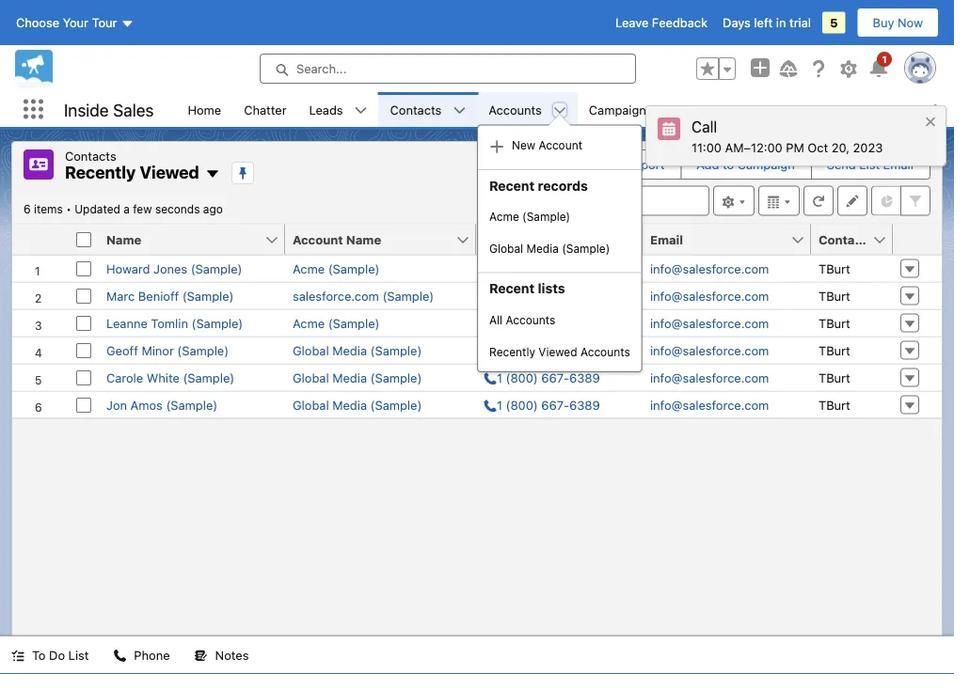 Task type: vqa. For each thing, say whether or not it's contained in the screenshot.
Oct
yes



Task type: locate. For each thing, give the bounding box(es) containing it.
1 recent from the top
[[490, 178, 535, 193]]

acme for leanne tomlin (sample)
[[293, 316, 325, 330]]

4 (800) from the top
[[506, 344, 538, 358]]

667- for fourth 1 (800) 667-6389 link from the bottom
[[542, 316, 570, 330]]

text default image inside to do list button
[[11, 650, 24, 663]]

account up salesforce.com at left top
[[293, 233, 343, 247]]

recent
[[490, 178, 535, 193], [490, 281, 535, 296]]

3 1 (800) 667-6389 from the top
[[497, 316, 600, 330]]

667-
[[542, 262, 570, 276], [542, 289, 570, 303], [542, 316, 570, 330], [542, 344, 570, 358], [542, 371, 570, 385], [542, 398, 570, 412]]

accounts down recent lists
[[506, 313, 556, 327]]

new up records in the right of the page
[[570, 158, 595, 172]]

new account link
[[478, 129, 642, 162]]

text default image up new account link
[[553, 104, 567, 117]]

5 667- from the top
[[542, 371, 570, 385]]

1 horizontal spatial email
[[884, 158, 914, 172]]

1 vertical spatial new
[[570, 158, 595, 172]]

global media (sample) link for geoff minor (sample)
[[293, 344, 422, 358]]

acme down "recent records"
[[490, 210, 519, 223]]

None search field
[[484, 186, 710, 216]]

1 horizontal spatial new
[[570, 158, 595, 172]]

0 horizontal spatial contacts
[[65, 149, 116, 163]]

geoff minor (sample)
[[106, 344, 229, 358]]

campaigns
[[589, 103, 653, 117]]

acme (sample) link for leanne tomlin (sample)
[[293, 316, 380, 330]]

text default image
[[355, 104, 368, 117], [490, 139, 505, 154], [11, 650, 24, 663], [195, 650, 208, 663]]

1 667- from the top
[[542, 262, 570, 276]]

contacts inside 'element'
[[65, 149, 116, 163]]

accounts
[[489, 103, 542, 117], [506, 313, 556, 327], [581, 345, 630, 359]]

tomlin
[[151, 316, 188, 330]]

(800) up recent lists
[[506, 262, 538, 276]]

text default image up ago
[[205, 167, 220, 182]]

account name element
[[285, 225, 488, 256]]

add to campaign
[[697, 158, 795, 172]]

1 vertical spatial list
[[68, 649, 89, 663]]

1 vertical spatial viewed
[[539, 345, 578, 359]]

1 vertical spatial acme (sample) link
[[293, 262, 380, 276]]

acme (sample) link down records in the right of the page
[[478, 201, 642, 233]]

1 vertical spatial phone button
[[102, 637, 181, 675]]

2 667- from the top
[[542, 289, 570, 303]]

acme down salesforce.com at left top
[[293, 316, 325, 330]]

none search field inside recently viewed|contacts|list view 'element'
[[484, 186, 710, 216]]

phone button left the notes button
[[102, 637, 181, 675]]

1 horizontal spatial account
[[539, 139, 583, 152]]

acme for howard jones (sample)
[[293, 262, 325, 276]]

2 recent from the top
[[490, 281, 535, 296]]

to
[[723, 158, 734, 172]]

to do list
[[32, 649, 89, 663]]

0 vertical spatial acme
[[490, 210, 519, 223]]

1 info@salesforce.com from the top
[[651, 262, 769, 276]]

text default image for new account
[[490, 139, 505, 154]]

text default image inside the notes button
[[195, 650, 208, 663]]

recently inside 'element'
[[65, 162, 136, 183]]

4 info@salesforce.com from the top
[[651, 344, 769, 358]]

new account
[[512, 139, 583, 152]]

name inside "element"
[[346, 233, 381, 247]]

global
[[490, 242, 524, 255], [293, 344, 329, 358], [293, 371, 329, 385], [293, 398, 329, 412]]

phone button
[[476, 225, 622, 255], [102, 637, 181, 675]]

0 horizontal spatial phone
[[134, 649, 170, 663]]

global media (sample) link for jon amos (sample)
[[293, 398, 422, 412]]

recently viewed grid
[[12, 225, 942, 419]]

list right 'do'
[[68, 649, 89, 663]]

acme (sample) up salesforce.com at left top
[[293, 262, 380, 276]]

new inside button
[[570, 158, 595, 172]]

3 tburt from the top
[[819, 316, 851, 330]]

text default image up small icon
[[664, 104, 677, 117]]

1 info@salesforce.com link from the top
[[651, 262, 769, 276]]

0 horizontal spatial account
[[293, 233, 343, 247]]

global media (sample) for geoff minor (sample)
[[293, 344, 422, 358]]

667- for third 1 (800) 667-6389 link from the bottom
[[542, 344, 570, 358]]

recent lists
[[490, 281, 565, 296]]

0 horizontal spatial new
[[512, 139, 536, 152]]

email inside email button
[[651, 233, 684, 247]]

media
[[527, 242, 559, 255], [333, 344, 367, 358], [333, 371, 367, 385], [333, 398, 367, 412]]

(800) down recently viewed accounts link
[[506, 398, 538, 412]]

inside
[[64, 100, 109, 120]]

acme up salesforce.com at left top
[[293, 262, 325, 276]]

0 vertical spatial viewed
[[140, 162, 199, 183]]

viewed down all accounts link
[[539, 345, 578, 359]]

carole
[[106, 371, 143, 385]]

contacts down 'inside'
[[65, 149, 116, 163]]

all
[[490, 313, 503, 327]]

(800) down all accounts on the top right of the page
[[506, 344, 538, 358]]

3 667- from the top
[[542, 316, 570, 330]]

4 1 (800) 667-6389 link from the top
[[484, 344, 600, 358]]

0 vertical spatial email
[[884, 158, 914, 172]]

text default image right leads
[[355, 104, 368, 117]]

buy now button
[[857, 8, 940, 38]]

5
[[830, 16, 838, 30]]

text default image
[[453, 104, 466, 117], [553, 104, 567, 117], [664, 104, 677, 117], [205, 167, 220, 182], [113, 650, 127, 663]]

0 horizontal spatial viewed
[[140, 162, 199, 183]]

email right send on the top
[[884, 158, 914, 172]]

account up records in the right of the page
[[539, 139, 583, 152]]

1 horizontal spatial phone button
[[476, 225, 622, 255]]

Search Recently Viewed list view. search field
[[484, 186, 710, 216]]

days
[[723, 16, 751, 30]]

action element
[[893, 225, 942, 256]]

tburt for geoff minor (sample)
[[819, 344, 851, 358]]

text default image inside campaigns list item
[[664, 104, 677, 117]]

marc
[[106, 289, 135, 303]]

contacts
[[390, 103, 442, 117], [65, 149, 116, 163]]

recently for recently viewed accounts
[[490, 345, 536, 359]]

6389
[[570, 262, 600, 276], [570, 289, 600, 303], [570, 316, 600, 330], [570, 344, 600, 358], [570, 371, 600, 385], [570, 398, 600, 412]]

1 (800) 667-6389 for fourth 1 (800) 667-6389 link from the bottom
[[497, 316, 600, 330]]

search... button
[[260, 54, 636, 84]]

salesforce.com (sample) link
[[293, 289, 434, 303]]

global media (sample) link
[[478, 233, 642, 265], [293, 344, 422, 358], [293, 371, 422, 385], [293, 398, 422, 412]]

1 vertical spatial recently
[[490, 345, 536, 359]]

5 tburt from the top
[[819, 371, 851, 385]]

0 vertical spatial acme (sample)
[[490, 210, 571, 223]]

4 info@salesforce.com link from the top
[[651, 344, 769, 358]]

tburt
[[819, 262, 851, 276], [819, 289, 851, 303], [819, 316, 851, 330], [819, 344, 851, 358], [819, 371, 851, 385], [819, 398, 851, 412]]

text default image down accounts link
[[490, 139, 505, 154]]

4 6389 from the top
[[570, 344, 600, 358]]

chatter link
[[233, 92, 298, 127]]

send list email button
[[812, 151, 929, 179]]

tburt for carole white (sample)
[[819, 371, 851, 385]]

media for geoff minor (sample)
[[333, 344, 367, 358]]

recently down all accounts on the top right of the page
[[490, 345, 536, 359]]

1 (800) 667-6389 link
[[484, 262, 600, 276], [484, 289, 600, 303], [484, 316, 600, 330], [484, 344, 600, 358], [484, 371, 600, 385], [484, 398, 600, 412]]

name up howard
[[106, 233, 141, 247]]

campaigns list item
[[578, 92, 689, 127]]

2 1 (800) 667-6389 link from the top
[[484, 289, 600, 303]]

new
[[512, 139, 536, 152], [570, 158, 595, 172]]

in
[[776, 16, 786, 30]]

acme inside "link"
[[490, 210, 519, 223]]

accounts up new account
[[489, 103, 542, 117]]

howard
[[106, 262, 150, 276]]

recent up all accounts on the top right of the page
[[490, 281, 535, 296]]

0 horizontal spatial phone button
[[102, 637, 181, 675]]

acme (sample) inside "link"
[[490, 210, 571, 223]]

1 (800) 667-6389
[[497, 262, 600, 276], [497, 289, 600, 303], [497, 316, 600, 330], [497, 344, 600, 358], [497, 371, 600, 385], [497, 398, 600, 412]]

1 horizontal spatial name
[[346, 233, 381, 247]]

campaigns link
[[578, 92, 664, 127]]

phone left the notes button
[[134, 649, 170, 663]]

6 tburt from the top
[[819, 398, 851, 412]]

accounts down all accounts link
[[581, 345, 630, 359]]

6 667- from the top
[[542, 398, 570, 412]]

recently viewed|contacts|list view element
[[11, 141, 943, 637]]

acme (sample)
[[490, 210, 571, 223], [293, 262, 380, 276], [293, 316, 380, 330]]

4 tburt from the top
[[819, 344, 851, 358]]

email inside send list email "button"
[[884, 158, 914, 172]]

new down accounts link
[[512, 139, 536, 152]]

text default image left "to"
[[11, 650, 24, 663]]

5 info@salesforce.com from the top
[[651, 371, 769, 385]]

5 1 (800) 667-6389 from the top
[[497, 371, 600, 385]]

now
[[898, 16, 924, 30]]

cell
[[69, 225, 99, 256]]

6 info@salesforce.com link from the top
[[651, 398, 769, 412]]

info@salesforce.com for howard jones (sample)
[[651, 262, 769, 276]]

0 vertical spatial phone
[[484, 233, 522, 247]]

viewed inside 'element'
[[140, 162, 199, 183]]

acme (sample) link up salesforce.com at left top
[[293, 262, 380, 276]]

0 horizontal spatial name
[[106, 233, 141, 247]]

1 (800) from the top
[[506, 262, 538, 276]]

667- for 5th 1 (800) 667-6389 link from the bottom of the the recently viewed grid
[[542, 289, 570, 303]]

(800) right all
[[506, 316, 538, 330]]

choose your tour
[[16, 16, 117, 30]]

campaign
[[738, 158, 795, 172]]

info@salesforce.com link for jon amos (sample)
[[651, 398, 769, 412]]

5 (800) from the top
[[506, 371, 538, 385]]

1 1 (800) 667-6389 from the top
[[497, 262, 600, 276]]

0 horizontal spatial recently
[[65, 162, 136, 183]]

acme (sample) link down salesforce.com at left top
[[293, 316, 380, 330]]

left
[[754, 16, 773, 30]]

1 horizontal spatial phone
[[484, 233, 522, 247]]

salesforce.com
[[293, 289, 379, 303]]

1 1 (800) 667-6389 link from the top
[[484, 262, 600, 276]]

feedback
[[652, 16, 708, 30]]

text default image left notes
[[195, 650, 208, 663]]

0 horizontal spatial email
[[651, 233, 684, 247]]

0 vertical spatial account
[[539, 139, 583, 152]]

recent left records in the right of the page
[[490, 178, 535, 193]]

6 1 (800) 667-6389 from the top
[[497, 398, 600, 412]]

group
[[697, 57, 736, 80]]

recent for recent lists
[[490, 281, 535, 296]]

tour
[[92, 16, 117, 30]]

3 6389 from the top
[[570, 316, 600, 330]]

2 vertical spatial acme
[[293, 316, 325, 330]]

2 1 (800) 667-6389 from the top
[[497, 289, 600, 303]]

list
[[176, 92, 955, 373]]

new button
[[555, 151, 611, 179]]

buy now
[[873, 16, 924, 30]]

viewed up the seconds on the left
[[140, 162, 199, 183]]

geoff minor (sample) link
[[106, 344, 229, 358]]

5 info@salesforce.com link from the top
[[651, 371, 769, 385]]

list down 2023
[[860, 158, 880, 172]]

leave
[[616, 16, 649, 30]]

email
[[884, 158, 914, 172], [651, 233, 684, 247]]

2 vertical spatial acme (sample)
[[293, 316, 380, 330]]

recently
[[65, 162, 136, 183], [490, 345, 536, 359]]

5 1 (800) 667-6389 link from the top
[[484, 371, 600, 385]]

text default image inside new account link
[[490, 139, 505, 154]]

recently inside list item
[[490, 345, 536, 359]]

1 horizontal spatial viewed
[[539, 345, 578, 359]]

pm
[[786, 140, 805, 154]]

email down 'import' button
[[651, 233, 684, 247]]

0 vertical spatial accounts
[[489, 103, 542, 117]]

0 vertical spatial list
[[860, 158, 880, 172]]

recently up updated
[[65, 162, 136, 183]]

2 name from the left
[[346, 233, 381, 247]]

list item containing recent records
[[477, 92, 643, 373]]

recently viewed
[[65, 162, 199, 183]]

phone button up lists
[[476, 225, 622, 255]]

list
[[860, 158, 880, 172], [68, 649, 89, 663]]

global media (sample) for jon amos (sample)
[[293, 398, 422, 412]]

info@salesforce.com
[[651, 262, 769, 276], [651, 289, 769, 303], [651, 316, 769, 330], [651, 344, 769, 358], [651, 371, 769, 385], [651, 398, 769, 412]]

acme (sample) down "recent records"
[[490, 210, 571, 223]]

phone up recent lists
[[484, 233, 522, 247]]

0 vertical spatial contacts
[[390, 103, 442, 117]]

tburt for howard jones (sample)
[[819, 262, 851, 276]]

account name button
[[285, 225, 456, 255]]

account name
[[293, 233, 381, 247]]

1 vertical spatial email
[[651, 233, 684, 247]]

0 vertical spatial phone button
[[476, 225, 622, 255]]

name
[[106, 233, 141, 247], [346, 233, 381, 247]]

your
[[63, 16, 89, 30]]

leanne tomlin (sample)
[[106, 316, 243, 330]]

contacts down search... button on the top of page
[[390, 103, 442, 117]]

notes button
[[183, 637, 260, 675]]

2 vertical spatial accounts
[[581, 345, 630, 359]]

0 vertical spatial new
[[512, 139, 536, 152]]

account
[[539, 139, 583, 152], [293, 233, 343, 247]]

phone
[[484, 233, 522, 247], [134, 649, 170, 663]]

1 vertical spatial acme (sample)
[[293, 262, 380, 276]]

2 vertical spatial acme (sample) link
[[293, 316, 380, 330]]

0 horizontal spatial list
[[68, 649, 89, 663]]

1 vertical spatial recent
[[490, 281, 535, 296]]

jon amos (sample)
[[106, 398, 218, 412]]

1 (800) 667-6389 for sixth 1 (800) 667-6389 link from the bottom of the the recently viewed grid
[[497, 262, 600, 276]]

acme (sample) down salesforce.com at left top
[[293, 316, 380, 330]]

(800) down recently viewed accounts
[[506, 371, 538, 385]]

1 horizontal spatial contacts
[[390, 103, 442, 117]]

name up salesforce.com (sample)
[[346, 233, 381, 247]]

leave feedback link
[[616, 16, 708, 30]]

phone inside the recently viewed grid
[[484, 233, 522, 247]]

1 tburt from the top
[[819, 262, 851, 276]]

4 667- from the top
[[542, 344, 570, 358]]

(800) up all accounts on the top right of the page
[[506, 289, 538, 303]]

1 vertical spatial acme
[[293, 262, 325, 276]]

salesforce.com (sample)
[[293, 289, 434, 303]]

list item
[[477, 92, 643, 373]]

1 (800) 667-6389 for second 1 (800) 667-6389 link from the bottom
[[497, 371, 600, 385]]

text default image down search... button on the top of page
[[453, 104, 466, 117]]

0 vertical spatial recent
[[490, 178, 535, 193]]

4 1 (800) 667-6389 from the top
[[497, 344, 600, 358]]

1 horizontal spatial list
[[860, 158, 880, 172]]

updated
[[75, 203, 120, 216]]

contacts image
[[24, 150, 54, 180]]

3 (800) from the top
[[506, 316, 538, 330]]

0 vertical spatial acme (sample) link
[[478, 201, 642, 233]]

add to campaign button
[[682, 151, 810, 179]]

0 vertical spatial recently
[[65, 162, 136, 183]]

2 tburt from the top
[[819, 289, 851, 303]]

marc benioff (sample) link
[[106, 289, 234, 303]]

amos
[[130, 398, 163, 412]]

1 vertical spatial account
[[293, 233, 343, 247]]

1 vertical spatial phone
[[134, 649, 170, 663]]

contacts list item
[[379, 92, 478, 127]]

media for jon amos (sample)
[[333, 398, 367, 412]]

1 horizontal spatial recently
[[490, 345, 536, 359]]

acme (sample) link for howard jones (sample)
[[293, 262, 380, 276]]

6 info@salesforce.com from the top
[[651, 398, 769, 412]]

import
[[628, 158, 665, 172]]

contact owner alias element
[[811, 225, 905, 256]]

send list email
[[827, 158, 914, 172]]

global media (sample)
[[490, 242, 610, 255], [293, 344, 422, 358], [293, 371, 422, 385], [293, 398, 422, 412]]

1 vertical spatial contacts
[[65, 149, 116, 163]]



Task type: describe. For each thing, give the bounding box(es) containing it.
leads list item
[[298, 92, 379, 127]]

minor
[[142, 344, 174, 358]]

667- for second 1 (800) 667-6389 link from the bottom
[[542, 371, 570, 385]]

a
[[124, 203, 130, 216]]

days left in trial
[[723, 16, 811, 30]]

6 (800) from the top
[[506, 398, 538, 412]]

contacts link
[[379, 92, 453, 127]]

text default image for to do list
[[11, 650, 24, 663]]

leave feedback
[[616, 16, 708, 30]]

3 info@salesforce.com link from the top
[[651, 316, 769, 330]]

6 6389 from the top
[[570, 398, 600, 412]]

to do list button
[[0, 637, 100, 675]]

667- for sixth 1 (800) 667-6389 link from the bottom of the the recently viewed grid
[[542, 262, 570, 276]]

recently viewed status
[[24, 203, 75, 216]]

geoff
[[106, 344, 138, 358]]

new for new
[[570, 158, 595, 172]]

accounts link
[[478, 92, 553, 127]]

all accounts link
[[478, 304, 642, 336]]

3 info@salesforce.com from the top
[[651, 316, 769, 330]]

info@salesforce.com link for howard jones (sample)
[[651, 262, 769, 276]]

choose
[[16, 16, 59, 30]]

viewed for recently viewed accounts
[[539, 345, 578, 359]]

global media (sample) link for carole white (sample)
[[293, 371, 422, 385]]

jon
[[106, 398, 127, 412]]

contacts inside list item
[[390, 103, 442, 117]]

action image
[[893, 225, 942, 255]]

do
[[49, 649, 65, 663]]

import button
[[612, 151, 680, 179]]

cell inside the recently viewed grid
[[69, 225, 99, 256]]

2 info@salesforce.com from the top
[[651, 289, 769, 303]]

recently viewed accounts
[[490, 345, 630, 359]]

seconds
[[155, 203, 200, 216]]

howard jones (sample) link
[[106, 262, 242, 276]]

text default image inside recently viewed|contacts|list view 'element'
[[205, 167, 220, 182]]

to
[[32, 649, 46, 663]]

global for jon amos (sample)
[[293, 398, 329, 412]]

records
[[538, 178, 588, 193]]

carole white (sample)
[[106, 371, 235, 385]]

few
[[133, 203, 152, 216]]

5 6389 from the top
[[570, 371, 600, 385]]

info@salesforce.com link for carole white (sample)
[[651, 371, 769, 385]]

(sample) inside "link"
[[523, 210, 571, 223]]

call 11:00 am–12:00 pm oct 20, 2023
[[692, 118, 883, 154]]

2 (800) from the top
[[506, 289, 538, 303]]

text default image inside leads 'list item'
[[355, 104, 368, 117]]

chatter
[[244, 103, 287, 117]]

info@salesforce.com for carole white (sample)
[[651, 371, 769, 385]]

new for new account
[[512, 139, 536, 152]]

phone button inside 'phone' element
[[476, 225, 622, 255]]

ago
[[203, 203, 223, 216]]

buy
[[873, 16, 895, 30]]

recent for recent records
[[490, 178, 535, 193]]

home link
[[176, 92, 233, 127]]

667- for 1st 1 (800) 667-6389 link from the bottom of the the recently viewed grid
[[542, 398, 570, 412]]

home
[[188, 103, 221, 117]]

recently viewed accounts link
[[478, 336, 642, 368]]

choose your tour button
[[15, 8, 135, 38]]

1 button
[[868, 52, 892, 80]]

add
[[697, 158, 720, 172]]

text default image right to do list on the bottom
[[113, 650, 127, 663]]

text default image inside contacts list item
[[453, 104, 466, 117]]

tburt for jon amos (sample)
[[819, 398, 851, 412]]

all accounts
[[490, 313, 556, 327]]

email element
[[643, 225, 823, 256]]

info@salesforce.com for geoff minor (sample)
[[651, 344, 769, 358]]

items
[[34, 203, 63, 216]]

leads
[[309, 103, 343, 117]]

global for carole white (sample)
[[293, 371, 329, 385]]

6
[[24, 203, 31, 216]]

info@salesforce.com link for geoff minor (sample)
[[651, 344, 769, 358]]

account inside button
[[293, 233, 343, 247]]

11:00
[[692, 140, 722, 154]]

text default image for notes
[[195, 650, 208, 663]]

email button
[[643, 225, 791, 255]]

1 inside popup button
[[882, 54, 887, 64]]

6 1 (800) 667-6389 link from the top
[[484, 398, 600, 412]]

1 (800) 667-6389 for third 1 (800) 667-6389 link from the bottom
[[497, 344, 600, 358]]

global for geoff minor (sample)
[[293, 344, 329, 358]]

lists
[[538, 281, 565, 296]]

item number element
[[12, 225, 69, 256]]

name element
[[99, 225, 297, 256]]

item number image
[[12, 225, 69, 255]]

benioff
[[138, 289, 179, 303]]

acme (sample) for howard jones (sample)
[[293, 262, 380, 276]]

acme (sample) for leanne tomlin (sample)
[[293, 316, 380, 330]]

1 (800) 667-6389 for 1st 1 (800) 667-6389 link from the bottom of the the recently viewed grid
[[497, 398, 600, 412]]

recently for recently viewed
[[65, 162, 136, 183]]

1 6389 from the top
[[570, 262, 600, 276]]

global media (sample) for carole white (sample)
[[293, 371, 422, 385]]

list inside button
[[68, 649, 89, 663]]

tburt for leanne tomlin (sample)
[[819, 316, 851, 330]]

2 6389 from the top
[[570, 289, 600, 303]]

leanne tomlin (sample) link
[[106, 316, 243, 330]]

howard jones (sample)
[[106, 262, 242, 276]]

send
[[827, 158, 856, 172]]

20,
[[832, 140, 850, 154]]

1 name from the left
[[106, 233, 141, 247]]

recent records
[[490, 178, 588, 193]]

leads link
[[298, 92, 355, 127]]

call alert
[[692, 118, 935, 137]]

jones
[[153, 262, 187, 276]]

viewed for recently viewed
[[140, 162, 199, 183]]

oct
[[808, 140, 829, 154]]

2023
[[853, 140, 883, 154]]

list inside "button"
[[860, 158, 880, 172]]

search...
[[297, 62, 347, 76]]

marc benioff (sample)
[[106, 289, 234, 303]]

am–12:00
[[725, 140, 783, 154]]

6 items • updated a few seconds ago
[[24, 203, 223, 216]]

•
[[66, 203, 71, 216]]

3 1 (800) 667-6389 link from the top
[[484, 316, 600, 330]]

phone element
[[476, 225, 654, 256]]

list containing recent records
[[176, 92, 955, 373]]

info@salesforce.com for jon amos (sample)
[[651, 398, 769, 412]]

sales
[[113, 100, 154, 120]]

leanne
[[106, 316, 148, 330]]

2 info@salesforce.com link from the top
[[651, 289, 769, 303]]

trial
[[790, 16, 811, 30]]

call
[[692, 118, 717, 136]]

name button
[[99, 225, 265, 255]]

small image
[[658, 118, 681, 140]]

media for carole white (sample)
[[333, 371, 367, 385]]

1 vertical spatial accounts
[[506, 313, 556, 327]]

notes
[[215, 649, 249, 663]]

1 (800) 667-6389 for 5th 1 (800) 667-6389 link from the bottom of the the recently viewed grid
[[497, 289, 600, 303]]

jon amos (sample) link
[[106, 398, 218, 412]]

white
[[147, 371, 180, 385]]



